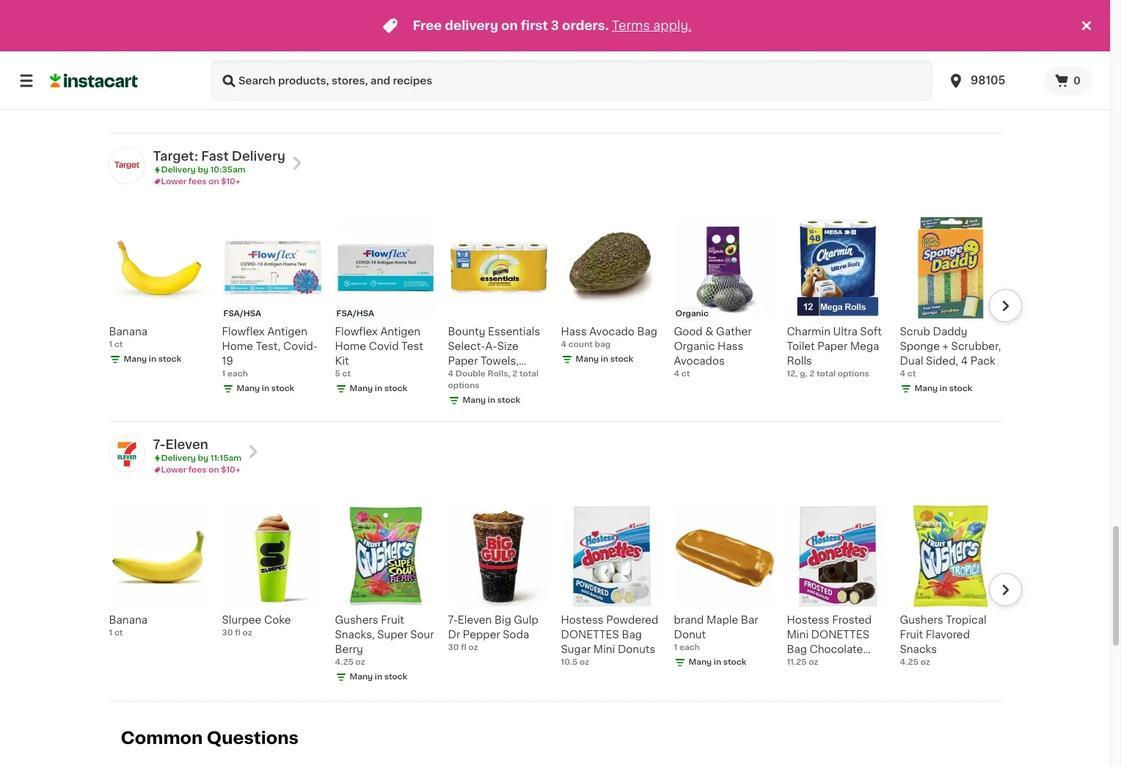Task type: describe. For each thing, give the bounding box(es) containing it.
big
[[495, 615, 512, 626]]

4 inside the good & gather organic hass avocados 4 ct
[[674, 370, 680, 378]]

many in stock for banana
[[124, 355, 182, 363]]

soda
[[503, 630, 530, 640]]

organic red bell pepper link
[[787, 0, 889, 101]]

slurpee
[[222, 615, 262, 626]]

target: fast delivery image
[[109, 148, 144, 184]]

covid-
[[283, 341, 318, 352]]

hostess frosted mini donettes bag chocolate breakfast treats
[[787, 615, 872, 670]]

10.5
[[561, 659, 578, 667]]

4.25 inside gushers fruit snacks, super sour berry 4.25 oz
[[335, 659, 354, 667]]

scrub daddy sponge + scrubber, dual sided, 4 pack 4 ct
[[901, 327, 1002, 378]]

stock for gushers fruit snacks, super sour berry
[[385, 673, 408, 681]]

towels,
[[481, 356, 519, 366]]

cucumber
[[605, 47, 659, 57]]

lower fees on $10+ for eleven
[[161, 466, 241, 474]]

double
[[456, 370, 486, 378]]

stock for scrub daddy sponge + scrubber, dual sided, 4 pack
[[950, 385, 973, 393]]

good
[[674, 327, 703, 337]]

yellow
[[492, 47, 525, 57]]

organic up organic strawberries
[[676, 30, 709, 38]]

oz inside gushers tropical fruit flavored snacks 4.25 oz
[[921, 659, 931, 667]]

hostess powdered donettes bag sugar mini donuts 10.5 oz
[[561, 615, 659, 667]]

antigen for test
[[381, 327, 421, 337]]

pepper inside 7-eleven big gulp dr pepper soda 30 fl oz
[[463, 630, 501, 640]]

ultra
[[834, 327, 858, 337]]

gushers tropical fruit flavored snacks 4.25 oz
[[901, 615, 987, 667]]

$10+ for eleven
[[221, 466, 241, 474]]

good & gather organic hass avocados 4 ct
[[674, 327, 752, 378]]

common
[[121, 731, 203, 747]]

organic green onions (scallions) 1 bunch
[[901, 47, 994, 84]]

hostess for donettes
[[561, 615, 604, 626]]

stock for flowflex antigen home test, covid- 19
[[271, 385, 295, 393]]

item carousel region for 7-eleven
[[88, 500, 1022, 695]]

each inside the brand maple bar donut 1 each
[[680, 644, 700, 652]]

organic hass avocado each
[[222, 47, 292, 84]]

many for gushers fruit snacks, super sour berry
[[350, 673, 373, 681]]

stock for bounty essentials select-a-size paper towels, white
[[498, 396, 521, 405]]

+
[[943, 341, 949, 352]]

chocolate
[[810, 645, 864, 655]]

5
[[335, 370, 341, 378]]

Search field
[[211, 60, 933, 101]]

white
[[448, 371, 478, 381]]

98105
[[971, 75, 1006, 86]]

in for flowflex antigen home test, covid- 19
[[262, 385, 270, 393]]

by for eleven
[[198, 454, 209, 463]]

charmin
[[787, 327, 831, 337]]

stock for organic honeycrisp apple
[[385, 90, 408, 98]]

hass inside organic hass avocado each
[[266, 47, 292, 57]]

tropical
[[947, 615, 987, 626]]

common questions
[[121, 731, 299, 747]]

organic strawberries
[[674, 47, 740, 72]]

on for 7-eleven
[[209, 466, 219, 474]]

scrub
[[901, 327, 931, 337]]

organic cucumber 1 ct
[[561, 47, 659, 69]]

4 down dual
[[901, 370, 906, 378]]

2 banana 1 ct from the top
[[109, 615, 148, 637]]

oz inside 7-eleven big gulp dr pepper soda 30 fl oz
[[469, 644, 478, 652]]

avocados
[[674, 356, 725, 366]]

donuts
[[618, 645, 656, 655]]

delivery
[[445, 20, 499, 32]]

ct inside scrub daddy sponge + scrubber, dual sided, 4 pack 4 ct
[[908, 370, 917, 378]]

1 inside organic honeycrisp apple 1 per lb
[[335, 76, 339, 84]]

many for organic green onions (scallions)
[[915, 90, 938, 98]]

many in stock for brand maple bar donut
[[689, 659, 747, 667]]

honeycrisp
[[335, 62, 395, 72]]

4 double rolls, 2 total options
[[448, 370, 539, 390]]

apply.
[[654, 20, 692, 32]]

mini inside hostess powdered donettes bag sugar mini donuts 10.5 oz
[[594, 645, 616, 655]]

red
[[831, 47, 852, 57]]

ct inside the flowflex antigen home covid test kit 5 ct
[[342, 370, 351, 378]]

in for gushers fruit snacks, super sour berry
[[375, 673, 383, 681]]

flowflex antigen home covid test kit 5 ct
[[335, 327, 424, 378]]

7 eleven image
[[109, 437, 144, 472]]

organic inside organic green onions (scallions) 1 bunch
[[901, 47, 942, 57]]

many for organic hass avocado
[[237, 90, 260, 98]]

many in stock for organic bananas
[[124, 76, 182, 84]]

oz inside hostess powdered donettes bag sugar mini donuts 10.5 oz
[[580, 659, 590, 667]]

organic up organic yellow onion
[[450, 30, 483, 38]]

count
[[569, 341, 593, 349]]

on for target: fast delivery
[[209, 178, 219, 186]]

treats
[[839, 659, 871, 670]]

organic inside organic red bell pepper
[[787, 47, 828, 57]]

stock for organic hass avocado
[[271, 90, 295, 98]]

oz inside slurpee coke 30 fl oz
[[243, 629, 252, 637]]

in for organic green onions (scallions)
[[940, 90, 948, 98]]

donettes inside hostess powdered donettes bag sugar mini donuts 10.5 oz
[[561, 630, 620, 640]]

stock for hass avocado bag
[[611, 355, 634, 363]]

brand maple bar donut 1 each
[[674, 615, 759, 652]]

organic red bell pepper
[[787, 47, 874, 72]]

hostess for mini
[[787, 615, 830, 626]]

4 inside hass avocado bag 4 count bag
[[561, 341, 567, 349]]

options inside 4 double rolls, 2 total options
[[448, 382, 480, 390]]

(scallions)
[[940, 62, 994, 72]]

soft
[[861, 327, 882, 337]]

toilet
[[787, 341, 815, 352]]

lb
[[356, 76, 364, 84]]

home for 19
[[222, 341, 253, 352]]

super
[[378, 630, 408, 640]]

7-eleven
[[153, 439, 208, 451]]

sugar
[[561, 645, 591, 655]]

target: fast delivery
[[153, 150, 286, 162]]

7- for 7-eleven big gulp dr pepper soda 30 fl oz
[[448, 615, 458, 626]]

coke
[[264, 615, 291, 626]]

many in stock for organic hass avocado
[[237, 90, 295, 98]]

each inside flowflex antigen home test, covid- 19 1 each
[[228, 370, 248, 378]]

apple
[[398, 62, 428, 72]]

on inside the "limited time offer" region
[[502, 20, 518, 32]]

sponge
[[901, 341, 940, 352]]

11:15am
[[210, 454, 242, 463]]

many for bounty essentials select-a-size paper towels, white
[[463, 396, 486, 405]]

terms apply. link
[[612, 20, 692, 32]]

in for hass avocado bag
[[601, 355, 609, 363]]

0
[[1074, 76, 1081, 86]]

donettes inside hostess frosted mini donettes bag chocolate breakfast treats
[[812, 630, 870, 640]]

10:35am
[[210, 166, 246, 174]]

onion
[[448, 62, 479, 72]]

total inside 4 double rolls, 2 total options
[[520, 370, 539, 378]]

select-
[[448, 341, 486, 352]]

many in stock for gushers fruit snacks, super sour berry
[[350, 673, 408, 681]]

organic honeycrisp apple 1 per lb
[[335, 47, 428, 84]]

pepper inside organic red bell pepper
[[787, 62, 825, 72]]

delivery by 11:15am
[[161, 454, 242, 463]]

free delivery on first 3 orders. terms apply.
[[413, 20, 692, 32]]

mega
[[851, 341, 880, 352]]

fast
[[201, 150, 229, 162]]

many for organic honeycrisp apple
[[350, 90, 373, 98]]

onions
[[901, 62, 937, 72]]

many for flowflex antigen home covid test kit
[[350, 385, 373, 393]]

target:
[[153, 150, 198, 162]]

covid
[[369, 341, 399, 352]]

organic right 3 at the left of page
[[563, 30, 596, 38]]

0 button
[[1045, 66, 1093, 95]]

many in stock for organic green onions (scallions)
[[915, 90, 973, 98]]

rolls,
[[488, 370, 511, 378]]

breakfast
[[787, 659, 837, 670]]

terms
[[612, 20, 650, 32]]

flowflex antigen home test, covid- 19 1 each
[[222, 327, 318, 378]]

charmin ultra soft toilet paper mega rolls 12, g, 2 total options
[[787, 327, 882, 378]]

g,
[[800, 370, 808, 378]]

donut
[[674, 630, 706, 640]]

gushers fruit snacks, super sour berry 4.25 oz
[[335, 615, 434, 667]]

bounty essentials select-a-size paper towels, white
[[448, 327, 541, 381]]

orders.
[[562, 20, 609, 32]]



Task type: locate. For each thing, give the bounding box(es) containing it.
by
[[198, 166, 209, 174], [198, 454, 209, 463]]

1 horizontal spatial 2
[[810, 370, 815, 378]]

item carousel region for target: fast delivery
[[88, 211, 1022, 416]]

1 vertical spatial lower fees on $10+
[[161, 466, 241, 474]]

0 vertical spatial on
[[502, 20, 518, 32]]

0 vertical spatial by
[[198, 166, 209, 174]]

fruit up the "super"
[[381, 615, 405, 626]]

1 vertical spatial banana 1 ct
[[109, 615, 148, 637]]

fruit up the snacks
[[901, 630, 924, 640]]

2 vertical spatial delivery
[[161, 454, 196, 463]]

ct
[[567, 61, 575, 69], [114, 341, 123, 349], [342, 370, 351, 378], [682, 370, 690, 378], [908, 370, 917, 378], [114, 629, 123, 637]]

4 left the pack
[[962, 356, 969, 366]]

0 horizontal spatial home
[[222, 341, 253, 352]]

0 vertical spatial $10+
[[221, 178, 241, 186]]

many for flowflex antigen home test, covid- 19
[[237, 385, 260, 393]]

banana
[[109, 327, 148, 337], [109, 615, 148, 626]]

home inside the flowflex antigen home covid test kit 5 ct
[[335, 341, 366, 352]]

2 2 from the left
[[810, 370, 815, 378]]

$10+
[[221, 178, 241, 186], [221, 466, 241, 474]]

bag
[[638, 327, 658, 337], [622, 630, 642, 640], [787, 645, 808, 655]]

7- right 7 eleven icon
[[153, 439, 166, 451]]

lower fees on $10+ down delivery by 11:15am
[[161, 466, 241, 474]]

bag up 11.25
[[787, 645, 808, 655]]

antigen up test
[[381, 327, 421, 337]]

$10+ down 10:35am
[[221, 178, 241, 186]]

maple
[[707, 615, 739, 626]]

7- up dr
[[448, 615, 458, 626]]

delivery by 10:35am
[[161, 166, 246, 174]]

organic up 'avocados'
[[674, 341, 715, 352]]

paper inside the charmin ultra soft toilet paper mega rolls 12, g, 2 total options
[[818, 341, 848, 352]]

1 horizontal spatial antigen
[[381, 327, 421, 337]]

fees down delivery by 10:35am
[[189, 178, 207, 186]]

lower fees on $10+ down delivery by 10:35am
[[161, 178, 241, 186]]

1 vertical spatial delivery
[[161, 166, 196, 174]]

snacks
[[901, 645, 938, 655]]

1 vertical spatial by
[[198, 454, 209, 463]]

many for scrub daddy sponge + scrubber, dual sided, 4 pack
[[915, 385, 938, 393]]

2 vertical spatial hass
[[718, 341, 744, 352]]

4 left count
[[561, 341, 567, 349]]

item carousel region
[[109, 0, 1022, 127], [88, 211, 1022, 416], [88, 500, 1022, 695]]

0 horizontal spatial antigen
[[268, 327, 308, 337]]

2 vertical spatial bag
[[787, 645, 808, 655]]

fsa/hsa up the covid
[[337, 310, 375, 318]]

2 flowflex from the left
[[335, 327, 378, 337]]

pack
[[971, 356, 996, 366]]

home up kit
[[335, 341, 366, 352]]

eleven up delivery by 11:15am
[[166, 439, 208, 451]]

2 right rolls,
[[513, 370, 518, 378]]

1 fees from the top
[[189, 178, 207, 186]]

eleven
[[166, 439, 208, 451], [458, 615, 492, 626]]

fl inside 7-eleven big gulp dr pepper soda 30 fl oz
[[461, 644, 467, 652]]

2 lower from the top
[[161, 466, 187, 474]]

4 left double at left
[[448, 370, 454, 378]]

stock down 4 double rolls, 2 total options
[[498, 396, 521, 405]]

0 vertical spatial mini
[[787, 630, 809, 640]]

1 horizontal spatial avocado
[[590, 327, 635, 337]]

fees for eleven
[[189, 466, 207, 474]]

antigen inside the flowflex antigen home covid test kit 5 ct
[[381, 327, 421, 337]]

total right rolls,
[[520, 370, 539, 378]]

1 vertical spatial fl
[[461, 644, 467, 652]]

0 vertical spatial fruit
[[381, 615, 405, 626]]

1 vertical spatial bag
[[622, 630, 642, 640]]

organic yellow onion
[[448, 47, 525, 72]]

30 inside 7-eleven big gulp dr pepper soda 30 fl oz
[[448, 644, 459, 652]]

2 inside 4 double rolls, 2 total options
[[513, 370, 518, 378]]

stock for brand maple bar donut
[[724, 659, 747, 667]]

organic up good
[[676, 310, 709, 318]]

1 horizontal spatial donettes
[[812, 630, 870, 640]]

1 inside "organic cucumber 1 ct"
[[561, 61, 565, 69]]

options inside the charmin ultra soft toilet paper mega rolls 12, g, 2 total options
[[838, 370, 870, 378]]

lower for target:
[[161, 178, 187, 186]]

flowflex for test,
[[222, 327, 265, 337]]

flavored
[[926, 630, 971, 640]]

banana 1 ct
[[109, 327, 148, 349], [109, 615, 148, 637]]

bag inside hostess frosted mini donettes bag chocolate breakfast treats
[[787, 645, 808, 655]]

2 donettes from the left
[[812, 630, 870, 640]]

avocado inside hass avocado bag 4 count bag
[[590, 327, 635, 337]]

organic inside organic hass avocado each
[[222, 47, 263, 57]]

1 horizontal spatial home
[[335, 341, 366, 352]]

donettes up chocolate
[[812, 630, 870, 640]]

each inside organic bananas each
[[109, 61, 130, 69]]

organic inside organic yellow onion
[[448, 47, 489, 57]]

0 horizontal spatial fsa/hsa
[[224, 310, 262, 318]]

1 vertical spatial banana
[[109, 615, 148, 626]]

paper
[[818, 341, 848, 352], [448, 356, 478, 366]]

slurpee coke 30 fl oz
[[222, 615, 291, 637]]

eleven inside 7-eleven big gulp dr pepper soda 30 fl oz
[[458, 615, 492, 626]]

4
[[561, 341, 567, 349], [962, 356, 969, 366], [448, 370, 454, 378], [674, 370, 680, 378], [901, 370, 906, 378]]

2 hostess from the left
[[787, 615, 830, 626]]

eleven up dr
[[458, 615, 492, 626]]

flowflex for covid
[[335, 327, 378, 337]]

many in stock
[[124, 76, 182, 84], [237, 90, 295, 98], [350, 90, 408, 98], [915, 90, 973, 98], [124, 355, 182, 363], [576, 355, 634, 363], [237, 385, 295, 393], [350, 385, 408, 393], [915, 385, 973, 393], [463, 396, 521, 405], [689, 659, 747, 667], [350, 673, 408, 681]]

home inside flowflex antigen home test, covid- 19 1 each
[[222, 341, 253, 352]]

eleven for 7-eleven big gulp dr pepper soda 30 fl oz
[[458, 615, 492, 626]]

organic up onions
[[901, 47, 942, 57]]

2 inside the charmin ultra soft toilet paper mega rolls 12, g, 2 total options
[[810, 370, 815, 378]]

lower
[[161, 178, 187, 186], [161, 466, 187, 474]]

each
[[109, 61, 130, 69], [222, 76, 243, 84], [228, 370, 248, 378], [680, 644, 700, 652]]

0 vertical spatial options
[[838, 370, 870, 378]]

30 down slurpee
[[222, 629, 233, 637]]

test
[[402, 341, 424, 352]]

stock left 19
[[158, 355, 182, 363]]

questions
[[207, 731, 299, 747]]

0 horizontal spatial fruit
[[381, 615, 405, 626]]

many in stock for organic honeycrisp apple
[[350, 90, 408, 98]]

green
[[944, 47, 976, 57]]

1 total from the left
[[520, 370, 539, 378]]

brand
[[674, 615, 704, 626]]

total inside the charmin ultra soft toilet paper mega rolls 12, g, 2 total options
[[817, 370, 836, 378]]

4.25 down the snacks
[[901, 659, 919, 667]]

1 horizontal spatial 30
[[448, 644, 459, 652]]

1 horizontal spatial hass
[[561, 327, 587, 337]]

flowflex
[[222, 327, 265, 337], [335, 327, 378, 337]]

oz inside gushers fruit snacks, super sour berry 4.25 oz
[[356, 659, 365, 667]]

1 vertical spatial avocado
[[590, 327, 635, 337]]

hostess inside hostess frosted mini donettes bag chocolate breakfast treats
[[787, 615, 830, 626]]

1 vertical spatial item carousel region
[[88, 211, 1022, 416]]

in for brand maple bar donut
[[714, 659, 722, 667]]

home up 19
[[222, 341, 253, 352]]

1 horizontal spatial options
[[838, 370, 870, 378]]

2 right g,
[[810, 370, 815, 378]]

flowflex up "test,"
[[222, 327, 265, 337]]

0 horizontal spatial hass
[[266, 47, 292, 57]]

many in stock for flowflex antigen home covid test kit
[[350, 385, 408, 393]]

0 vertical spatial avocado
[[222, 62, 267, 72]]

options down 'white'
[[448, 382, 480, 390]]

1 horizontal spatial fl
[[461, 644, 467, 652]]

in for organic honeycrisp apple
[[375, 90, 383, 98]]

home for kit
[[335, 341, 366, 352]]

2 lower fees on $10+ from the top
[[161, 466, 241, 474]]

many in stock for hass avocado bag
[[576, 355, 634, 363]]

0 horizontal spatial hostess
[[561, 615, 604, 626]]

1 horizontal spatial pepper
[[787, 62, 825, 72]]

in for banana
[[149, 355, 156, 363]]

ct inside the good & gather organic hass avocados 4 ct
[[682, 370, 690, 378]]

item carousel region containing organic bananas
[[109, 0, 1022, 127]]

bounty
[[448, 327, 486, 337]]

1 inside organic green onions (scallions) 1 bunch
[[901, 76, 904, 84]]

1 vertical spatial eleven
[[458, 615, 492, 626]]

many in stock for bounty essentials select-a-size paper towels, white
[[463, 396, 521, 405]]

organic up honeycrisp
[[335, 47, 376, 57]]

1 banana 1 ct from the top
[[109, 327, 148, 349]]

98105 button
[[939, 60, 1045, 101]]

3
[[551, 20, 560, 32]]

donettes up sugar
[[561, 630, 620, 640]]

1 banana from the top
[[109, 327, 148, 337]]

1 gushers from the left
[[335, 615, 379, 626]]

on left first
[[502, 20, 518, 32]]

12,
[[787, 370, 798, 378]]

stock down flowflex antigen home test, covid- 19 1 each
[[271, 385, 295, 393]]

organic bananas each
[[109, 47, 197, 69]]

sour
[[411, 630, 434, 640]]

strawberries
[[674, 62, 740, 72]]

0 vertical spatial bag
[[638, 327, 658, 337]]

paper down ultra
[[818, 341, 848, 352]]

delivery down the 7-eleven
[[161, 454, 196, 463]]

0 vertical spatial fees
[[189, 178, 207, 186]]

stock down (scallions)
[[950, 90, 973, 98]]

many
[[124, 76, 147, 84], [237, 90, 260, 98], [350, 90, 373, 98], [915, 90, 938, 98], [124, 355, 147, 363], [576, 355, 599, 363], [237, 385, 260, 393], [350, 385, 373, 393], [915, 385, 938, 393], [463, 396, 486, 405], [689, 659, 712, 667], [350, 673, 373, 681]]

1 vertical spatial options
[[448, 382, 480, 390]]

4 down 'avocados'
[[674, 370, 680, 378]]

2 antigen from the left
[[381, 327, 421, 337]]

organic right "bananas"
[[222, 47, 263, 57]]

stock down organic hass avocado each
[[271, 90, 295, 98]]

0 horizontal spatial total
[[520, 370, 539, 378]]

hostess inside hostess powdered donettes bag sugar mini donuts 10.5 oz
[[561, 615, 604, 626]]

gushers for fruit
[[901, 615, 944, 626]]

by for fast
[[198, 166, 209, 174]]

snacks,
[[335, 630, 375, 640]]

by down 'fast'
[[198, 166, 209, 174]]

1 vertical spatial pepper
[[463, 630, 501, 640]]

0 horizontal spatial 30
[[222, 629, 233, 637]]

1 donettes from the left
[[561, 630, 620, 640]]

bag down powdered
[[622, 630, 642, 640]]

2 horizontal spatial hass
[[718, 341, 744, 352]]

fsa/hsa for flowflex antigen home covid test kit
[[337, 310, 375, 318]]

1 hostess from the left
[[561, 615, 604, 626]]

organic left "bananas"
[[109, 47, 150, 57]]

1 vertical spatial lower
[[161, 466, 187, 474]]

in for bounty essentials select-a-size paper towels, white
[[488, 396, 496, 405]]

0 horizontal spatial 4.25
[[335, 659, 354, 667]]

7- inside 7-eleven big gulp dr pepper soda 30 fl oz
[[448, 615, 458, 626]]

mini right sugar
[[594, 645, 616, 655]]

pepper
[[787, 62, 825, 72], [463, 630, 501, 640]]

2 vertical spatial item carousel region
[[88, 500, 1022, 695]]

mini up 11.25
[[787, 630, 809, 640]]

0 vertical spatial banana
[[109, 327, 148, 337]]

1 lower from the top
[[161, 178, 187, 186]]

in for organic bananas
[[149, 76, 156, 84]]

organic inside the good & gather organic hass avocados 4 ct
[[674, 341, 715, 352]]

0 vertical spatial pepper
[[787, 62, 825, 72]]

1 vertical spatial hass
[[561, 327, 587, 337]]

organic inside "organic cucumber 1 ct"
[[561, 47, 602, 57]]

0 horizontal spatial paper
[[448, 356, 478, 366]]

0 vertical spatial lower fees on $10+
[[161, 178, 241, 186]]

1 vertical spatial 7-
[[448, 615, 458, 626]]

by left '11:15am'
[[198, 454, 209, 463]]

0 vertical spatial 7-
[[153, 439, 166, 451]]

a-
[[486, 341, 498, 352]]

on down delivery by 10:35am
[[209, 178, 219, 186]]

scrubber,
[[952, 341, 1002, 352]]

2 total from the left
[[817, 370, 836, 378]]

total right g,
[[817, 370, 836, 378]]

1 horizontal spatial gushers
[[901, 615, 944, 626]]

options
[[838, 370, 870, 378], [448, 382, 480, 390]]

fl inside slurpee coke 30 fl oz
[[235, 629, 241, 637]]

paper up 'white'
[[448, 356, 478, 366]]

delivery up 10:35am
[[232, 150, 286, 162]]

donettes
[[561, 630, 620, 640], [812, 630, 870, 640]]

2 fees from the top
[[189, 466, 207, 474]]

organic inside organic strawberries
[[674, 47, 715, 57]]

organic up onion
[[448, 47, 489, 57]]

1 $10+ from the top
[[221, 178, 241, 186]]

organic up strawberries
[[674, 47, 715, 57]]

lower down target:
[[161, 178, 187, 186]]

1 vertical spatial $10+
[[221, 466, 241, 474]]

fruit inside gushers fruit snacks, super sour berry 4.25 oz
[[381, 615, 405, 626]]

dr
[[448, 630, 460, 640]]

bunch
[[906, 76, 932, 84]]

instacart logo image
[[50, 72, 138, 90]]

kit
[[335, 356, 349, 366]]

0 horizontal spatial flowflex
[[222, 327, 265, 337]]

1 antigen from the left
[[268, 327, 308, 337]]

fruit inside gushers tropical fruit flavored snacks 4.25 oz
[[901, 630, 924, 640]]

1 vertical spatial on
[[209, 178, 219, 186]]

in for scrub daddy sponge + scrubber, dual sided, 4 pack
[[940, 385, 948, 393]]

0 horizontal spatial gushers
[[335, 615, 379, 626]]

$10+ for fast
[[221, 178, 241, 186]]

in
[[149, 76, 156, 84], [262, 90, 270, 98], [375, 90, 383, 98], [940, 90, 948, 98], [149, 355, 156, 363], [601, 355, 609, 363], [262, 385, 270, 393], [375, 385, 383, 393], [940, 385, 948, 393], [488, 396, 496, 405], [714, 659, 722, 667], [375, 673, 383, 681]]

organic left red
[[787, 47, 828, 57]]

1 vertical spatial mini
[[594, 645, 616, 655]]

many in stock for flowflex antigen home test, covid- 19
[[237, 385, 295, 393]]

gather
[[717, 327, 752, 337]]

1 horizontal spatial mini
[[787, 630, 809, 640]]

gulp
[[514, 615, 539, 626]]

lower fees on $10+
[[161, 178, 241, 186], [161, 466, 241, 474]]

1 horizontal spatial total
[[817, 370, 836, 378]]

organic inside organic honeycrisp apple 1 per lb
[[335, 47, 376, 57]]

flowflex inside flowflex antigen home test, covid- 19 1 each
[[222, 327, 265, 337]]

1 horizontal spatial fruit
[[901, 630, 924, 640]]

bag inside hostess powdered donettes bag sugar mini donuts 10.5 oz
[[622, 630, 642, 640]]

19
[[222, 356, 233, 366]]

lower down the 7-eleven
[[161, 466, 187, 474]]

4.25 inside gushers tropical fruit flavored snacks 4.25 oz
[[901, 659, 919, 667]]

1 horizontal spatial flowflex
[[335, 327, 378, 337]]

bag inside hass avocado bag 4 count bag
[[638, 327, 658, 337]]

0 horizontal spatial fl
[[235, 629, 241, 637]]

1 horizontal spatial eleven
[[458, 615, 492, 626]]

0 horizontal spatial eleven
[[166, 439, 208, 451]]

4 inside 4 double rolls, 2 total options
[[448, 370, 454, 378]]

free
[[413, 20, 442, 32]]

7- for 7-eleven
[[153, 439, 166, 451]]

1 by from the top
[[198, 166, 209, 174]]

hass inside the good & gather organic hass avocados 4 ct
[[718, 341, 744, 352]]

0 vertical spatial lower
[[161, 178, 187, 186]]

None search field
[[211, 60, 933, 101]]

hass
[[266, 47, 292, 57], [561, 327, 587, 337], [718, 341, 744, 352]]

stock down gushers fruit snacks, super sour berry 4.25 oz
[[385, 673, 408, 681]]

many for banana
[[124, 355, 147, 363]]

1 flowflex from the left
[[222, 327, 265, 337]]

0 vertical spatial hass
[[266, 47, 292, 57]]

0 horizontal spatial 7-
[[153, 439, 166, 451]]

dual
[[901, 356, 924, 366]]

mini inside hostess frosted mini donettes bag chocolate breakfast treats
[[787, 630, 809, 640]]

many for brand maple bar donut
[[689, 659, 712, 667]]

bag
[[595, 341, 611, 349]]

eleven for 7-eleven
[[166, 439, 208, 451]]

0 vertical spatial item carousel region
[[109, 0, 1022, 127]]

in for flowflex antigen home covid test kit
[[375, 385, 383, 393]]

1 inside the brand maple bar donut 1 each
[[674, 644, 678, 652]]

stock down the flowflex antigen home covid test kit 5 ct in the left of the page
[[385, 385, 408, 393]]

1 horizontal spatial 4.25
[[901, 659, 919, 667]]

hass avocado bag 4 count bag
[[561, 327, 658, 349]]

1 fsa/hsa from the left
[[224, 310, 262, 318]]

1 2 from the left
[[513, 370, 518, 378]]

many in stock for scrub daddy sponge + scrubber, dual sided, 4 pack
[[915, 385, 973, 393]]

gushers up the snacks
[[901, 615, 944, 626]]

1 vertical spatial paper
[[448, 356, 478, 366]]

gushers inside gushers tropical fruit flavored snacks 4.25 oz
[[901, 615, 944, 626]]

2 $10+ from the top
[[221, 466, 241, 474]]

1 horizontal spatial fsa/hsa
[[337, 310, 375, 318]]

$10+ down '11:15am'
[[221, 466, 241, 474]]

0 vertical spatial paper
[[818, 341, 848, 352]]

1 vertical spatial fruit
[[901, 630, 924, 640]]

2 by from the top
[[198, 454, 209, 463]]

flowflex up the covid
[[335, 327, 378, 337]]

fsa/hsa
[[224, 310, 262, 318], [337, 310, 375, 318]]

1 horizontal spatial 7-
[[448, 615, 458, 626]]

11.25 oz
[[787, 659, 819, 667]]

0 vertical spatial banana 1 ct
[[109, 327, 148, 349]]

ct inside "organic cucumber 1 ct"
[[567, 61, 575, 69]]

2 4.25 from the left
[[901, 659, 919, 667]]

1 home from the left
[[222, 341, 253, 352]]

many for organic bananas
[[124, 76, 147, 84]]

in for organic hass avocado
[[262, 90, 270, 98]]

fees for fast
[[189, 178, 207, 186]]

7-eleven big gulp dr pepper soda 30 fl oz
[[448, 615, 539, 652]]

test,
[[256, 341, 281, 352]]

options down mega
[[838, 370, 870, 378]]

antigen for covid-
[[268, 327, 308, 337]]

0 horizontal spatial pepper
[[463, 630, 501, 640]]

0 horizontal spatial options
[[448, 382, 480, 390]]

stock down sided,
[[950, 385, 973, 393]]

each inside organic hass avocado each
[[222, 76, 243, 84]]

delivery down target:
[[161, 166, 196, 174]]

0 horizontal spatial avocado
[[222, 62, 267, 72]]

stock for organic green onions (scallions)
[[950, 90, 973, 98]]

powdered
[[607, 615, 659, 626]]

stock for organic bananas
[[158, 76, 182, 84]]

lower for 7-
[[161, 466, 187, 474]]

30 down dr
[[448, 644, 459, 652]]

fsa/hsa for flowflex antigen home test, covid- 19
[[224, 310, 262, 318]]

0 horizontal spatial mini
[[594, 645, 616, 655]]

1 lower fees on $10+ from the top
[[161, 178, 241, 186]]

1 horizontal spatial hostess
[[787, 615, 830, 626]]

bag left good
[[638, 327, 658, 337]]

0 vertical spatial delivery
[[232, 150, 286, 162]]

stock down the brand maple bar donut 1 each
[[724, 659, 747, 667]]

gushers for snacks,
[[335, 615, 379, 626]]

stock for banana
[[158, 355, 182, 363]]

gushers up "snacks,"
[[335, 615, 379, 626]]

0 vertical spatial 30
[[222, 629, 233, 637]]

0 horizontal spatial donettes
[[561, 630, 620, 640]]

30 inside slurpee coke 30 fl oz
[[222, 629, 233, 637]]

98105 button
[[948, 60, 1036, 101]]

delivery for eleven
[[161, 454, 196, 463]]

0 horizontal spatial 2
[[513, 370, 518, 378]]

flowflex inside the flowflex antigen home covid test kit 5 ct
[[335, 327, 378, 337]]

first
[[521, 20, 548, 32]]

lower fees on $10+ for fast
[[161, 178, 241, 186]]

fees down delivery by 11:15am
[[189, 466, 207, 474]]

stock down apple on the top of page
[[385, 90, 408, 98]]

antigen inside flowflex antigen home test, covid- 19 1 each
[[268, 327, 308, 337]]

0 vertical spatial fl
[[235, 629, 241, 637]]

gushers inside gushers fruit snacks, super sour berry 4.25 oz
[[335, 615, 379, 626]]

antigen up covid-
[[268, 327, 308, 337]]

paper inside bounty essentials select-a-size paper towels, white
[[448, 356, 478, 366]]

2 vertical spatial on
[[209, 466, 219, 474]]

stock for flowflex antigen home covid test kit
[[385, 385, 408, 393]]

organic down orders.
[[561, 47, 602, 57]]

30
[[222, 629, 233, 637], [448, 644, 459, 652]]

2 gushers from the left
[[901, 615, 944, 626]]

hass inside hass avocado bag 4 count bag
[[561, 327, 587, 337]]

1 vertical spatial 30
[[448, 644, 459, 652]]

on down '11:15am'
[[209, 466, 219, 474]]

hostess up chocolate
[[787, 615, 830, 626]]

organic inside organic bananas each
[[109, 47, 150, 57]]

1 inside flowflex antigen home test, covid- 19 1 each
[[222, 370, 226, 378]]

0 vertical spatial eleven
[[166, 439, 208, 451]]

1 vertical spatial fees
[[189, 466, 207, 474]]

hostess up sugar
[[561, 615, 604, 626]]

1 horizontal spatial paper
[[818, 341, 848, 352]]

delivery
[[232, 150, 286, 162], [161, 166, 196, 174], [161, 454, 196, 463]]

fees
[[189, 178, 207, 186], [189, 466, 207, 474]]

mini
[[787, 630, 809, 640], [594, 645, 616, 655]]

daddy
[[934, 327, 968, 337]]

avocado inside organic hass avocado each
[[222, 62, 267, 72]]

fsa/hsa up "test,"
[[224, 310, 262, 318]]

limited time offer region
[[0, 0, 1079, 51]]

delivery for fast
[[161, 166, 196, 174]]

2 banana from the top
[[109, 615, 148, 626]]

2 home from the left
[[335, 341, 366, 352]]

1 4.25 from the left
[[335, 659, 354, 667]]

4.25 down berry
[[335, 659, 354, 667]]

gushers
[[335, 615, 379, 626], [901, 615, 944, 626]]

sided,
[[927, 356, 959, 366]]

2 fsa/hsa from the left
[[337, 310, 375, 318]]

many for hass avocado bag
[[576, 355, 599, 363]]

stock down organic bananas each in the left of the page
[[158, 76, 182, 84]]

stock down bag
[[611, 355, 634, 363]]



Task type: vqa. For each thing, say whether or not it's contained in the screenshot.


